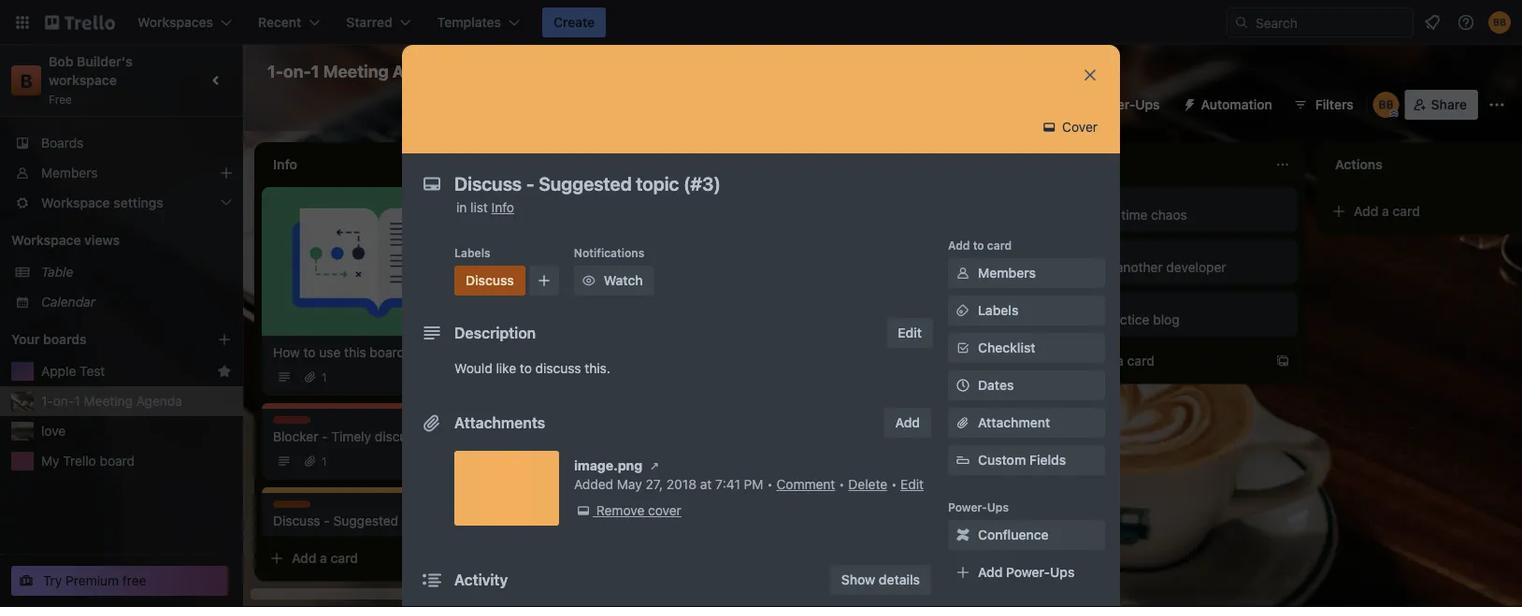 Task type: describe. For each thing, give the bounding box(es) containing it.
we inside 'blocker the team is stuck on x, how can we move forward?'
[[737, 207, 755, 223]]

show menu image
[[1488, 95, 1507, 114]]

sm image for confluence
[[954, 526, 973, 544]]

1-on-1 meeting agenda link
[[41, 392, 232, 411]]

the
[[539, 207, 562, 223]]

table link
[[41, 263, 232, 282]]

(#4)
[[442, 429, 468, 444]]

trello
[[63, 453, 96, 469]]

would like to discuss this.
[[455, 361, 611, 376]]

make
[[539, 368, 571, 384]]

how
[[684, 207, 709, 223]]

bob builder's workspace link
[[49, 54, 136, 88]]

x,
[[668, 207, 680, 223]]

checklist
[[978, 340, 1036, 355]]

custom
[[978, 452, 1026, 468]]

like
[[496, 361, 517, 376]]

to for card
[[974, 239, 985, 252]]

members for the bottom members link
[[978, 265, 1036, 281]]

b link
[[11, 65, 41, 95]]

members for members link to the top
[[41, 165, 98, 181]]

discuss for discuss i think we can improve velocity if we make some tooling changes.
[[539, 338, 581, 351]]

can inside 'blocker the team is stuck on x, how can we move forward?'
[[712, 207, 734, 223]]

blocker - timely discussion (#4) link
[[273, 428, 483, 446]]

1-on-1 meeting agenda inside text field
[[268, 61, 454, 81]]

sm image for members
[[954, 264, 973, 283]]

dates button
[[949, 370, 1106, 400]]

love link
[[41, 422, 232, 441]]

report?
[[828, 278, 871, 294]]

share
[[1432, 97, 1468, 112]]

0 vertical spatial members link
[[0, 158, 243, 188]]

create from template… image
[[1010, 320, 1025, 335]]

bob builder's workspace free
[[49, 54, 136, 106]]

1- inside text field
[[268, 61, 283, 81]]

show details
[[842, 572, 920, 587]]

try premium free button
[[11, 566, 228, 596]]

manage
[[1070, 207, 1118, 223]]

create button
[[543, 7, 606, 37]]

on for feedback
[[988, 260, 1003, 275]]

(#3)
[[436, 513, 462, 529]]

in
[[457, 200, 467, 215]]

boards link
[[0, 128, 243, 158]]

forward?
[[575, 226, 628, 241]]

description
[[455, 324, 536, 342]]

sm image for automation
[[1175, 90, 1202, 116]]

love
[[41, 423, 66, 439]]

i think we can improve velocity if we make some tooling changes. link
[[539, 348, 756, 385]]

few
[[539, 297, 560, 312]]

add inside button
[[896, 415, 920, 430]]

- for discuss
[[324, 513, 330, 529]]

Search field
[[1250, 8, 1413, 36]]

added may 27, 2018 at 7:41 pm
[[574, 477, 764, 492]]

cover
[[648, 503, 682, 518]]

create
[[554, 14, 595, 30]]

1 inside text field
[[311, 61, 319, 81]]

comment link
[[777, 477, 836, 492]]

workspace for workspace visible
[[535, 63, 604, 79]]

apple
[[41, 363, 76, 379]]

i've
[[539, 278, 560, 294]]

edit button
[[887, 318, 934, 348]]

1 vertical spatial 1-on-1 meeting agenda
[[41, 393, 182, 409]]

blocker for blocker
[[273, 417, 314, 430]]

ups inside add power-ups link
[[1051, 565, 1075, 580]]

switch to… image
[[13, 13, 32, 32]]

mentor
[[1070, 260, 1113, 275]]

show details link
[[831, 565, 932, 595]]

discuss for discuss i've drafted my goals for the next few months. any feedback?
[[539, 267, 581, 280]]

you
[[832, 260, 854, 275]]

on- inside text field
[[283, 61, 311, 81]]

we right if
[[738, 349, 755, 365]]

views
[[84, 232, 120, 248]]

my trello board
[[41, 453, 135, 469]]

how to use this board
[[273, 345, 405, 360]]

automation button
[[1175, 90, 1284, 120]]

filters
[[1316, 97, 1354, 112]]

would
[[455, 361, 493, 376]]

bob
[[49, 54, 73, 69]]

table
[[41, 264, 73, 280]]

image.png
[[574, 458, 643, 473]]

calendar
[[41, 294, 95, 310]]

the team is stuck on x, how can we move forward? link
[[539, 206, 756, 243]]

color: green, title: "goal" element for mentor another developer
[[1070, 247, 1108, 261]]

use
[[319, 345, 341, 360]]

cover link
[[1035, 112, 1109, 142]]

chaos
[[1152, 207, 1188, 223]]

board link
[[662, 56, 741, 86]]

the for report?
[[804, 278, 824, 294]]

power-ups button
[[1055, 90, 1172, 120]]

color: orange, title: "discuss" element for i've drafted my goals for the next few months. any feedback?
[[539, 266, 581, 280]]

power- inside add power-ups link
[[1007, 565, 1051, 580]]

add board image
[[217, 332, 232, 347]]

the for next
[[689, 278, 709, 294]]

delete link
[[849, 477, 888, 492]]

checklist link
[[949, 333, 1106, 363]]

2018
[[667, 477, 697, 492]]

your
[[11, 332, 40, 347]]

team
[[565, 207, 596, 223]]

how
[[273, 345, 300, 360]]

1 horizontal spatial to
[[520, 361, 532, 376]]

this.
[[585, 361, 611, 376]]

drafted
[[564, 278, 608, 294]]

best
[[1070, 312, 1097, 327]]

at
[[700, 477, 712, 492]]

give
[[900, 260, 925, 275]]

workspace visible button
[[501, 56, 658, 86]]

added
[[574, 477, 614, 492]]

color: orange, title: "discuss" element up the description
[[455, 266, 526, 296]]

suggested
[[333, 513, 399, 529]]

my trello board link
[[41, 452, 232, 471]]

my
[[41, 453, 59, 469]]

color: green, title: "goal" element for best practice blog
[[1070, 299, 1108, 307]]

may
[[617, 477, 642, 492]]

add power-ups
[[978, 565, 1075, 580]]

mentor another developer link
[[1070, 258, 1287, 277]]

goal mentor another developer
[[1070, 248, 1227, 275]]

search image
[[1235, 15, 1250, 30]]

we up the some
[[579, 349, 596, 365]]

create from template… image
[[1276, 354, 1291, 369]]

remove cover
[[597, 503, 682, 518]]

customize views image
[[751, 62, 769, 80]]

workspace for workspace views
[[11, 232, 81, 248]]

meeting inside text field
[[323, 61, 389, 81]]



Task type: locate. For each thing, give the bounding box(es) containing it.
1 vertical spatial labels
[[978, 303, 1019, 318]]

1 horizontal spatial members
[[978, 265, 1036, 281]]

1 vertical spatial members
[[978, 265, 1036, 281]]

confluence
[[978, 527, 1049, 543]]

sm image inside automation button
[[1175, 90, 1202, 116]]

any
[[617, 297, 639, 312]]

color: orange, title: "discuss" element up discuss
[[539, 337, 581, 351]]

agenda
[[393, 61, 454, 81], [136, 393, 182, 409]]

another
[[1117, 260, 1163, 275]]

on inside can you please give feedback on the report?
[[988, 260, 1003, 275]]

0 horizontal spatial on
[[649, 207, 664, 223]]

0 vertical spatial meeting
[[323, 61, 389, 81]]

sm image for labels
[[954, 301, 973, 320]]

0 vertical spatial power-
[[1092, 97, 1136, 112]]

0 vertical spatial bob builder (bobbuilder40) image
[[1489, 11, 1512, 34]]

discuss - suggested topic (#3) link
[[273, 512, 483, 530]]

tooling
[[611, 368, 652, 384]]

0 vertical spatial color: green, title: "goal" element
[[1070, 247, 1108, 261]]

the
[[689, 278, 709, 294], [804, 278, 824, 294]]

this
[[344, 345, 366, 360]]

1 horizontal spatial meeting
[[323, 61, 389, 81]]

0 vertical spatial power-ups
[[1092, 97, 1161, 112]]

Board name text field
[[258, 56, 464, 86]]

if
[[727, 349, 735, 365]]

members link down boards
[[0, 158, 243, 188]]

boards
[[41, 135, 84, 151]]

1 horizontal spatial the
[[804, 278, 824, 294]]

members link
[[0, 158, 243, 188], [949, 258, 1106, 288]]

board
[[370, 345, 405, 360], [100, 453, 135, 469]]

0 vertical spatial edit
[[898, 325, 922, 341]]

power-
[[1092, 97, 1136, 112], [949, 500, 988, 514], [1007, 565, 1051, 580]]

2 horizontal spatial to
[[974, 239, 985, 252]]

1 horizontal spatial on
[[988, 260, 1003, 275]]

0 vertical spatial on-
[[283, 61, 311, 81]]

None text field
[[445, 167, 1063, 200]]

the inside can you please give feedback on the report?
[[804, 278, 824, 294]]

workspace views
[[11, 232, 120, 248]]

1 horizontal spatial ups
[[1051, 565, 1075, 580]]

labels link
[[949, 296, 1106, 326]]

blocker for the
[[539, 196, 580, 209]]

to left i
[[520, 361, 532, 376]]

can
[[804, 260, 828, 275]]

discuss inside discuss i've drafted my goals for the next few months. any feedback?
[[539, 267, 581, 280]]

calendar link
[[41, 293, 232, 312]]

0 vertical spatial agenda
[[393, 61, 454, 81]]

0 vertical spatial board
[[370, 345, 405, 360]]

power- down confluence
[[1007, 565, 1051, 580]]

power- up cover
[[1092, 97, 1136, 112]]

members down boards
[[41, 165, 98, 181]]

to for use
[[304, 345, 316, 360]]

sm image left checklist
[[954, 339, 973, 357]]

agenda inside text field
[[393, 61, 454, 81]]

0 vertical spatial on
[[649, 207, 664, 223]]

on inside 'blocker the team is stuck on x, how can we move forward?'
[[649, 207, 664, 223]]

2 color: green, title: "goal" element from the top
[[1070, 299, 1108, 307]]

0 vertical spatial sm image
[[1175, 90, 1202, 116]]

1 horizontal spatial color: red, title: "blocker" element
[[539, 195, 580, 209]]

can right how
[[712, 207, 734, 223]]

apple test
[[41, 363, 105, 379]]

0 horizontal spatial agenda
[[136, 393, 182, 409]]

1-
[[268, 61, 283, 81], [41, 393, 53, 409]]

color: red, title: "blocker" element
[[539, 195, 580, 209], [273, 416, 314, 430]]

0 horizontal spatial meeting
[[84, 393, 133, 409]]

discuss inside discuss i think we can improve velocity if we make some tooling changes.
[[539, 338, 581, 351]]

0 vertical spatial 1-
[[268, 61, 283, 81]]

edit right "delete"
[[901, 477, 924, 492]]

meeting
[[323, 61, 389, 81], [84, 393, 133, 409]]

power-ups up cover
[[1092, 97, 1161, 112]]

your boards
[[11, 332, 87, 347]]

- left suggested
[[324, 513, 330, 529]]

card
[[1393, 203, 1421, 219], [988, 239, 1012, 252], [862, 319, 890, 335], [1128, 353, 1155, 369], [331, 551, 358, 566]]

discuss for discuss
[[466, 273, 514, 288]]

sm image left confluence
[[954, 526, 973, 544]]

0 horizontal spatial power-ups
[[949, 500, 1009, 514]]

on left x,
[[649, 207, 664, 223]]

try
[[43, 573, 62, 588]]

1 vertical spatial bob builder (bobbuilder40) image
[[1374, 92, 1400, 118]]

2 horizontal spatial power-
[[1092, 97, 1136, 112]]

best practice blog link
[[1070, 311, 1287, 329]]

0 horizontal spatial bob builder (bobbuilder40) image
[[1374, 92, 1400, 118]]

power-ups up confluence
[[949, 500, 1009, 514]]

topic
[[402, 513, 432, 529]]

on down add to card
[[988, 260, 1003, 275]]

show
[[842, 572, 876, 587]]

we
[[737, 207, 755, 223], [579, 349, 596, 365], [738, 349, 755, 365]]

1 vertical spatial -
[[324, 513, 330, 529]]

ups inside power-ups button
[[1136, 97, 1161, 112]]

0 vertical spatial -
[[322, 429, 328, 444]]

sm image inside watch button
[[580, 271, 598, 290]]

1 vertical spatial can
[[600, 349, 621, 365]]

1 vertical spatial 1-
[[41, 393, 53, 409]]

on
[[649, 207, 664, 223], [988, 260, 1003, 275]]

0 horizontal spatial labels
[[455, 246, 491, 259]]

workspace inside workspace visible button
[[535, 63, 604, 79]]

members link up labels link at the right of page
[[949, 258, 1106, 288]]

2 horizontal spatial ups
[[1136, 97, 1161, 112]]

sm image for watch
[[580, 271, 598, 290]]

1 vertical spatial color: red, title: "blocker" element
[[273, 416, 314, 430]]

1 vertical spatial on-
[[53, 393, 74, 409]]

feedback
[[929, 260, 985, 275]]

0 horizontal spatial workspace
[[11, 232, 81, 248]]

1 vertical spatial color: green, title: "goal" element
[[1070, 299, 1108, 307]]

attachments
[[455, 414, 546, 432]]

months.
[[564, 297, 613, 312]]

1 vertical spatial agenda
[[136, 393, 182, 409]]

can up the some
[[600, 349, 621, 365]]

color: orange, title: "discuss" element
[[455, 266, 526, 296], [539, 266, 581, 280], [539, 337, 581, 351], [273, 500, 316, 514]]

0 horizontal spatial 1-
[[41, 393, 53, 409]]

1 horizontal spatial workspace
[[535, 63, 604, 79]]

sm image inside labels link
[[954, 301, 973, 320]]

developer
[[1167, 260, 1227, 275]]

- inside the discuss discuss - suggested topic (#3)
[[324, 513, 330, 529]]

timely
[[332, 429, 371, 444]]

time
[[1122, 207, 1148, 223]]

0 horizontal spatial to
[[304, 345, 316, 360]]

labels up create from template… icon
[[978, 303, 1019, 318]]

1 vertical spatial members link
[[949, 258, 1106, 288]]

sm image right power-ups button on the right
[[1175, 90, 1202, 116]]

move
[[539, 226, 571, 241]]

2 vertical spatial ups
[[1051, 565, 1075, 580]]

0 horizontal spatial color: red, title: "blocker" element
[[273, 416, 314, 430]]

can inside discuss i think we can improve velocity if we make some tooling changes.
[[600, 349, 621, 365]]

power- inside power-ups button
[[1092, 97, 1136, 112]]

delete
[[849, 477, 888, 492]]

2 the from the left
[[804, 278, 824, 294]]

workspace down the create 'button'
[[535, 63, 604, 79]]

add
[[1355, 203, 1379, 219], [949, 239, 971, 252], [823, 319, 848, 335], [1089, 353, 1114, 369], [896, 415, 920, 430], [292, 551, 317, 566], [978, 565, 1003, 580]]

bob builder (bobbuilder40) image right the open information menu icon
[[1489, 11, 1512, 34]]

2 vertical spatial sm image
[[954, 526, 973, 544]]

edit
[[898, 325, 922, 341], [901, 477, 924, 492]]

color: red, title: "blocker" element up move
[[539, 195, 580, 209]]

list
[[471, 200, 488, 215]]

to left use
[[304, 345, 316, 360]]

sm image
[[1175, 90, 1202, 116], [954, 339, 973, 357], [954, 526, 973, 544]]

watch
[[604, 273, 643, 288]]

members
[[41, 165, 98, 181], [978, 265, 1036, 281]]

2 vertical spatial power-
[[1007, 565, 1051, 580]]

1 the from the left
[[689, 278, 709, 294]]

color: red, title: "blocker" element for the team is stuck on x, how can we move forward?
[[539, 195, 580, 209]]

1 vertical spatial power-ups
[[949, 500, 1009, 514]]

discuss for discuss discuss - suggested topic (#3)
[[273, 501, 316, 514]]

sm image for remove cover
[[574, 501, 593, 520]]

bob builder (bobbuilder40) image
[[1489, 11, 1512, 34], [1374, 92, 1400, 118]]

edit inside edit button
[[898, 325, 922, 341]]

color: red, title: "blocker" element left 'timely'
[[273, 416, 314, 430]]

1 vertical spatial workspace
[[11, 232, 81, 248]]

the right for
[[689, 278, 709, 294]]

color: orange, title: "discuss" element for discuss - suggested topic (#3)
[[273, 500, 316, 514]]

add to card
[[949, 239, 1012, 252]]

- for blocker
[[322, 429, 328, 444]]

color: orange, title: "discuss" element left suggested
[[273, 500, 316, 514]]

builder's
[[77, 54, 133, 69]]

1 horizontal spatial can
[[712, 207, 734, 223]]

0 vertical spatial ups
[[1136, 97, 1161, 112]]

test
[[80, 363, 105, 379]]

b
[[20, 69, 32, 91]]

1 vertical spatial ups
[[988, 500, 1009, 514]]

0 vertical spatial workspace
[[535, 63, 604, 79]]

power-ups inside button
[[1092, 97, 1161, 112]]

discuss i've drafted my goals for the next few months. any feedback?
[[539, 267, 738, 312]]

0 horizontal spatial members
[[41, 165, 98, 181]]

bob builder (bobbuilder40) image right filters
[[1374, 92, 1400, 118]]

dates
[[978, 377, 1014, 393]]

0 vertical spatial color: red, title: "blocker" element
[[539, 195, 580, 209]]

0 horizontal spatial 1-on-1 meeting agenda
[[41, 393, 182, 409]]

add a card button
[[1325, 196, 1523, 226], [793, 312, 1003, 342], [1059, 346, 1268, 376], [262, 543, 471, 573]]

changes.
[[656, 368, 711, 384]]

details
[[879, 572, 920, 587]]

on-
[[283, 61, 311, 81], [53, 393, 74, 409]]

share button
[[1406, 90, 1479, 120]]

primary element
[[0, 0, 1523, 45]]

info link
[[492, 200, 514, 215]]

- inside blocker blocker - timely discussion (#4)
[[322, 429, 328, 444]]

0 horizontal spatial can
[[600, 349, 621, 365]]

0 horizontal spatial on-
[[53, 393, 74, 409]]

7:41
[[716, 477, 741, 492]]

1 horizontal spatial board
[[370, 345, 405, 360]]

color: green, title: "goal" element up best
[[1070, 299, 1108, 307]]

1 horizontal spatial bob builder (bobbuilder40) image
[[1489, 11, 1512, 34]]

0 horizontal spatial members link
[[0, 158, 243, 188]]

to up feedback
[[974, 239, 985, 252]]

color: orange, title: "discuss" element for i think we can improve velocity if we make some tooling changes.
[[539, 337, 581, 351]]

0 vertical spatial can
[[712, 207, 734, 223]]

1 vertical spatial on
[[988, 260, 1003, 275]]

open information menu image
[[1457, 13, 1476, 32]]

color: orange, title: "discuss" element up few in the left of the page
[[539, 266, 581, 280]]

1 color: green, title: "goal" element from the top
[[1070, 247, 1108, 261]]

custom fields
[[978, 452, 1067, 468]]

1 horizontal spatial members link
[[949, 258, 1106, 288]]

can you please give feedback on the report? link
[[804, 258, 1022, 296]]

add button
[[885, 408, 932, 438]]

a
[[1383, 203, 1390, 219], [851, 319, 859, 335], [1117, 353, 1124, 369], [320, 551, 327, 566]]

1-on-1 meeting agenda
[[268, 61, 454, 81], [41, 393, 182, 409]]

workspace
[[49, 72, 117, 88]]

0 notifications image
[[1422, 11, 1444, 34]]

1 vertical spatial edit
[[901, 477, 924, 492]]

1 horizontal spatial power-ups
[[1092, 97, 1161, 112]]

discussion
[[375, 429, 439, 444]]

members down add to card
[[978, 265, 1036, 281]]

blocker the team is stuck on x, how can we move forward?
[[539, 196, 755, 241]]

goals
[[633, 278, 665, 294]]

sm image inside checklist link
[[954, 339, 973, 357]]

1 vertical spatial power-
[[949, 500, 988, 514]]

board down love link
[[100, 453, 135, 469]]

sm image for checklist
[[954, 339, 973, 357]]

color: green, title: "goal" element
[[1070, 247, 1108, 261], [1070, 299, 1108, 307]]

premium
[[66, 573, 119, 588]]

blocker inside 'blocker the team is stuck on x, how can we move forward?'
[[539, 196, 580, 209]]

think
[[546, 349, 575, 365]]

0 vertical spatial labels
[[455, 246, 491, 259]]

1 horizontal spatial on-
[[283, 61, 311, 81]]

edit down can you please give feedback on the report? link
[[898, 325, 922, 341]]

1 vertical spatial board
[[100, 453, 135, 469]]

sm image inside members link
[[954, 264, 973, 283]]

please
[[857, 260, 897, 275]]

i
[[539, 349, 542, 365]]

starred icon image
[[217, 364, 232, 379]]

sm image
[[1040, 118, 1059, 137], [954, 264, 973, 283], [580, 271, 598, 290], [954, 301, 973, 320], [646, 457, 664, 475], [574, 501, 593, 520]]

color: green, title: "goal" element down manage
[[1070, 247, 1108, 261]]

the down can
[[804, 278, 824, 294]]

sm image inside cover link
[[1040, 118, 1059, 137]]

try premium free
[[43, 573, 146, 588]]

0 horizontal spatial ups
[[988, 500, 1009, 514]]

- left 'timely'
[[322, 429, 328, 444]]

0 horizontal spatial board
[[100, 453, 135, 469]]

workspace up table
[[11, 232, 81, 248]]

velocity
[[677, 349, 723, 365]]

1 horizontal spatial 1-on-1 meeting agenda
[[268, 61, 454, 81]]

1 horizontal spatial agenda
[[393, 61, 454, 81]]

power- up confluence
[[949, 500, 988, 514]]

your boards with 4 items element
[[11, 328, 189, 351]]

1 vertical spatial sm image
[[954, 339, 973, 357]]

goal
[[1070, 248, 1095, 261]]

we right how
[[737, 207, 755, 223]]

labels down list in the left of the page
[[455, 246, 491, 259]]

improve
[[625, 349, 673, 365]]

1 horizontal spatial power-
[[1007, 565, 1051, 580]]

0 horizontal spatial power-
[[949, 500, 988, 514]]

board right this
[[370, 345, 405, 360]]

the inside discuss i've drafted my goals for the next few months. any feedback?
[[689, 278, 709, 294]]

discuss
[[536, 361, 581, 376]]

color: red, title: "blocker" element for blocker - timely discussion (#4)
[[273, 416, 314, 430]]

1 vertical spatial meeting
[[84, 393, 133, 409]]

on for stuck
[[649, 207, 664, 223]]

0 horizontal spatial the
[[689, 278, 709, 294]]

0 vertical spatial members
[[41, 165, 98, 181]]

remove
[[597, 503, 645, 518]]

1 horizontal spatial labels
[[978, 303, 1019, 318]]

best practice blog
[[1070, 312, 1180, 327]]

ups
[[1136, 97, 1161, 112], [988, 500, 1009, 514], [1051, 565, 1075, 580]]

fields
[[1030, 452, 1067, 468]]

color: green, title: "goal" element containing goal
[[1070, 247, 1108, 261]]

next
[[712, 278, 738, 294]]

1 horizontal spatial 1-
[[268, 61, 283, 81]]

edit link
[[901, 477, 924, 492]]

0 vertical spatial 1-on-1 meeting agenda
[[268, 61, 454, 81]]



Task type: vqa. For each thing, say whether or not it's contained in the screenshot.
'YOUR BOARDS WITH 2 ITEMS' element
no



